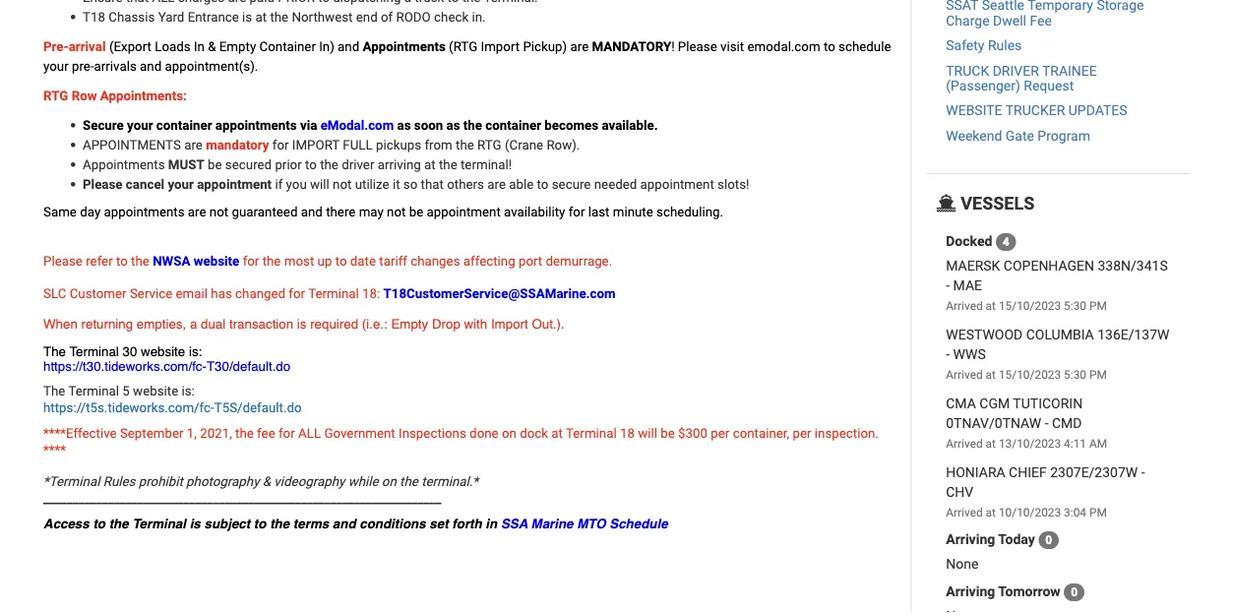 Task type: vqa. For each thing, say whether or not it's contained in the screenshot.
"Search" in the Search button
no



Task type: locate. For each thing, give the bounding box(es) containing it.
at right dock
[[552, 426, 563, 441]]

the
[[270, 9, 289, 25], [463, 117, 482, 133], [456, 137, 474, 153], [320, 156, 338, 172], [439, 156, 457, 172], [131, 253, 149, 269], [262, 253, 281, 269], [235, 426, 254, 441], [400, 474, 418, 490], [109, 516, 129, 532], [270, 516, 289, 532]]

today
[[998, 531, 1035, 547]]

and down (export
[[140, 58, 162, 74]]

0 horizontal spatial per
[[711, 426, 730, 441]]

5:30 for copenhagen
[[1064, 298, 1087, 312]]

t18customerservice@ssamarine.com link
[[383, 285, 616, 301]]

1 vertical spatial &
[[263, 474, 271, 490]]

0 vertical spatial pm
[[1090, 298, 1107, 312]]

1 vertical spatial 5:30
[[1064, 367, 1087, 381]]

at up cgm
[[986, 367, 996, 381]]

your down the 'must' on the left top of page
[[168, 176, 194, 192]]

import down t18customerservice@ssamarine.com
[[491, 316, 528, 331]]

*terminal
[[43, 474, 100, 490]]

empty up appointment(s).
[[219, 38, 256, 54]]

container
[[156, 117, 212, 133], [486, 117, 541, 133]]

2 horizontal spatial please
[[678, 38, 717, 54]]

website inside "the terminal 30 website is: https://t30.tideworks.com/fc-t30/default.do"
[[141, 344, 185, 359]]

1 horizontal spatial be
[[409, 204, 423, 220]]

rules
[[988, 37, 1022, 54], [103, 474, 135, 490]]

/ inside "westwood columbia 136e / 137w - wws arrived at 15/10/2023 5:30 pm"
[[1129, 326, 1134, 342]]

rules inside *terminal rules prohibit photography & videography while on the terminal.* ____________________________________________________________________
[[103, 474, 135, 490]]

for right "fee"
[[279, 426, 295, 441]]

none
[[946, 555, 979, 572]]

rtg up terminal!
[[477, 137, 502, 153]]

storage
[[1097, 0, 1144, 13]]

1 horizontal spatial 0
[[1071, 585, 1078, 599]]

on left dock
[[502, 426, 517, 441]]

2 vertical spatial your
[[168, 176, 194, 192]]

not right may
[[387, 204, 406, 220]]

1 arriving from the top
[[946, 531, 995, 547]]

2 horizontal spatial appointment
[[640, 176, 714, 192]]

terminal left 5
[[68, 383, 119, 399]]

the left most
[[262, 253, 281, 269]]

pm right 3:04
[[1090, 505, 1107, 519]]

$300
[[678, 426, 708, 441]]

0 vertical spatial and
[[338, 38, 359, 54]]

are
[[570, 38, 589, 54], [184, 137, 203, 153], [487, 176, 506, 192], [188, 204, 206, 220]]

will right you
[[310, 176, 329, 192]]

at left '10/10/2023'
[[986, 505, 996, 519]]

0 vertical spatial arriving
[[946, 531, 995, 547]]

2 the from the top
[[43, 383, 65, 399]]

on right while
[[382, 474, 396, 490]]

****
[[43, 442, 66, 458]]

1 vertical spatial arriving
[[946, 583, 995, 599]]

0 vertical spatial the
[[43, 344, 66, 359]]

0 vertical spatial on
[[502, 426, 517, 441]]

1 vertical spatial rules
[[103, 474, 135, 490]]

is: up https://t5s.tideworks.com/fc-t5s/default.do link
[[182, 383, 195, 399]]

1 vertical spatial rtg
[[477, 137, 502, 153]]

terminal down prohibit
[[132, 516, 186, 532]]

5:30 up tuticorin
[[1064, 367, 1087, 381]]

1 vertical spatial website
[[141, 344, 185, 359]]

is left subject
[[190, 516, 201, 532]]

website up https://t5s.tideworks.com/fc-t5s/default.do link
[[133, 383, 178, 399]]

website
[[194, 253, 239, 269], [141, 344, 185, 359], [133, 383, 178, 399]]

needed
[[594, 176, 637, 192]]

inspection.
[[815, 426, 879, 441]]

appointments up mandatory
[[215, 117, 297, 133]]

will right 18
[[638, 426, 657, 441]]

2 vertical spatial be
[[661, 426, 675, 441]]

terminal!
[[461, 156, 512, 172]]

terminal left 18
[[566, 426, 617, 441]]

1 5:30 from the top
[[1064, 298, 1087, 312]]

1 horizontal spatial appointments
[[363, 38, 446, 54]]

ssa marine mto schedule link
[[501, 516, 668, 532]]

to left schedule
[[824, 38, 835, 54]]

*terminal rules prohibit photography & videography while on the terminal.* ____________________________________________________________________
[[43, 474, 478, 506]]

as
[[397, 117, 411, 133], [446, 117, 460, 133]]

terminal down returning
[[69, 344, 119, 359]]

5:30 inside maersk copenhagen 338n / 341s - mae arrived at 15/10/2023 5:30 pm
[[1064, 298, 1087, 312]]

arrived down 0tnav
[[946, 436, 983, 450]]

0 horizontal spatial is
[[190, 516, 201, 532]]

and right in)
[[338, 38, 359, 54]]

1 vertical spatial appointments
[[83, 156, 165, 172]]

photography
[[186, 474, 259, 490]]

to right up
[[335, 253, 347, 269]]

updates
[[1069, 103, 1127, 119]]

and right terms
[[333, 516, 356, 532]]

0 vertical spatial website
[[194, 253, 239, 269]]

be down so on the left
[[409, 204, 423, 220]]

2 vertical spatial is
[[190, 516, 201, 532]]

/ for chief
[[1089, 464, 1095, 480]]

- down tuticorin
[[1045, 415, 1049, 431]]

not down the driver
[[333, 176, 352, 192]]

0 vertical spatial be
[[208, 156, 222, 172]]

up
[[317, 253, 332, 269]]

/ down 338n
[[1129, 326, 1134, 342]]

1 vertical spatial the
[[43, 383, 65, 399]]

1 vertical spatial will
[[638, 426, 657, 441]]

website down empties,
[[141, 344, 185, 359]]

appointments
[[215, 117, 297, 133], [104, 204, 185, 220]]

15/10/2023 up columbia
[[999, 298, 1061, 312]]

rules down dwell at the top right of page
[[988, 37, 1022, 54]]

all
[[298, 426, 321, 441]]

secure your container appointments via emodal.com as soon as the container becomes available. appointments are mandatory for import full pickups from the rtg (crane row). appointments must be secured prior to the driver arriving at the terminal! please cancel your appointment if you will not utilize it so that others are able to secure needed appointment slots!
[[83, 117, 749, 192]]

will inside secure your container appointments via emodal.com as soon as the container becomes available. appointments are mandatory for import full pickups from the rtg (crane row). appointments must be secured prior to the driver arriving at the terminal! please cancel your appointment if you will not utilize it so that others are able to secure needed appointment slots!
[[310, 176, 329, 192]]

at inside - chv arrived at 10/10/2023 3:04 pm
[[986, 505, 996, 519]]

2 per from the left
[[793, 426, 812, 441]]

t18 chassis yard entrance is at the northwest end of rodo check in.
[[83, 9, 486, 25]]

visit
[[720, 38, 744, 54]]

0 horizontal spatial on
[[382, 474, 396, 490]]

1 horizontal spatial will
[[638, 426, 657, 441]]

0 horizontal spatial will
[[310, 176, 329, 192]]

2 5:30 from the top
[[1064, 367, 1087, 381]]

10/10/2023
[[999, 505, 1061, 519]]

0 vertical spatial empty
[[219, 38, 256, 54]]

container up "(crane"
[[486, 117, 541, 133]]

for for government
[[279, 426, 295, 441]]

container up the 'must' on the left top of page
[[156, 117, 212, 133]]

conditions
[[359, 516, 426, 532]]

1 horizontal spatial rtg
[[477, 137, 502, 153]]

pre-
[[72, 58, 94, 74]]

westwood columbia 136e / 137w - wws arrived at 15/10/2023 5:30 pm
[[946, 326, 1170, 381]]

1 horizontal spatial empty
[[391, 316, 428, 331]]

your down pre-
[[43, 58, 69, 74]]

that
[[421, 176, 444, 192]]

per right container,
[[793, 426, 812, 441]]

arriving tomorrow 0
[[946, 583, 1078, 599]]

for up 'prior'
[[272, 137, 289, 153]]

appointment down the secured
[[197, 176, 272, 192]]

15/10/2023 up tuticorin
[[999, 367, 1061, 381]]

please up the day
[[83, 176, 123, 192]]

appointments down appointments
[[83, 156, 165, 172]]

0 vertical spatial 5:30
[[1064, 298, 1087, 312]]

&
[[208, 38, 216, 54], [263, 474, 271, 490]]

1 horizontal spatial your
[[127, 117, 153, 133]]

5:30 up columbia
[[1064, 298, 1087, 312]]

appointments down cancel
[[104, 204, 185, 220]]

15/10/2023 inside "westwood columbia 136e / 137w - wws arrived at 15/10/2023 5:30 pm"
[[999, 367, 1061, 381]]

at up 'westwood'
[[986, 298, 996, 312]]

1 vertical spatial is
[[297, 316, 307, 331]]

pm inside maersk copenhagen 338n / 341s - mae arrived at 15/10/2023 5:30 pm
[[1090, 298, 1107, 312]]

terminal.*
[[421, 474, 478, 490]]

emodal.com link
[[321, 117, 397, 133]]

the left terms
[[270, 516, 289, 532]]

& right in
[[208, 38, 216, 54]]

& up ____________________________________________________________________
[[263, 474, 271, 490]]

not up nwsa website link
[[209, 204, 229, 220]]

5:30 inside "westwood columbia 136e / 137w - wws arrived at 15/10/2023 5:30 pm"
[[1064, 367, 1087, 381]]

be left $300
[[661, 426, 675, 441]]

4 arrived from the top
[[946, 505, 983, 519]]

loads
[[155, 38, 191, 54]]

the up container
[[270, 9, 289, 25]]

ssat
[[946, 0, 978, 13]]

15/10/2023
[[999, 298, 1061, 312], [999, 367, 1061, 381]]

0 vertical spatial is:
[[189, 344, 202, 359]]

1 horizontal spatial rules
[[988, 37, 1022, 54]]

pm inside "westwood columbia 136e / 137w - wws arrived at 15/10/2023 5:30 pm"
[[1090, 367, 1107, 381]]

as up pickups
[[397, 117, 411, 133]]

terminal inside the terminal 5 website is: https://t5s.tideworks.com/fc-t5s/default.do
[[68, 383, 119, 399]]

0 vertical spatial please
[[678, 38, 717, 54]]

0 vertical spatial &
[[208, 38, 216, 54]]

guaranteed and
[[232, 204, 323, 220]]

mandatory
[[592, 38, 671, 54]]

0 right tomorrow
[[1071, 585, 1078, 599]]

terminal inside ****effective september 1, 2021, the fee for all government inspections done on dock at terminal 18 will be $300 per container, per inspection. ****
[[566, 426, 617, 441]]

for left last
[[569, 204, 585, 220]]

arriving up none on the bottom of page
[[946, 531, 995, 547]]

0 vertical spatial appointments
[[215, 117, 297, 133]]

1 vertical spatial please
[[83, 176, 123, 192]]

t18customerservice@ssamarine.com
[[383, 285, 616, 301]]

0 horizontal spatial 0
[[1045, 533, 1052, 547]]

3 arrived from the top
[[946, 436, 983, 450]]

rtg inside secure your container appointments via emodal.com as soon as the container becomes available. appointments are mandatory for import full pickups from the rtg (crane row). appointments must be secured prior to the driver arriving at the terminal! please cancel your appointment if you will not utilize it so that others are able to secure needed appointment slots!
[[477, 137, 502, 153]]

1 vertical spatial on
[[382, 474, 396, 490]]

0 vertical spatial appointments
[[363, 38, 446, 54]]

https://t30.tideworks.com/fc-
[[43, 358, 207, 373]]

is: for the terminal 30 website is:
[[189, 344, 202, 359]]

pm for 136e
[[1090, 367, 1107, 381]]

your
[[43, 58, 69, 74], [127, 117, 153, 133], [168, 176, 194, 192]]

1 pm from the top
[[1090, 298, 1107, 312]]

in
[[194, 38, 205, 54]]

0 vertical spatial import
[[481, 38, 520, 54]]

import down in.
[[481, 38, 520, 54]]

/ inside maersk copenhagen 338n / 341s - mae arrived at 15/10/2023 5:30 pm
[[1131, 257, 1137, 273]]

import for with
[[491, 316, 528, 331]]

1 horizontal spatial container
[[486, 117, 541, 133]]

as up "from"
[[446, 117, 460, 133]]

2 arrived from the top
[[946, 367, 983, 381]]

out.).
[[532, 316, 565, 331]]

are right pickup)
[[570, 38, 589, 54]]

/ down am
[[1089, 464, 1095, 480]]

- left wws
[[946, 346, 950, 362]]

0 vertical spatial rules
[[988, 37, 1022, 54]]

1 vertical spatial is:
[[182, 383, 195, 399]]

at inside cma cgm tuticorin 0tnav / 0tnaw - cmd arrived at 13/10/2023 4:11 am
[[986, 436, 996, 450]]

0 inside arriving today 0 none
[[1045, 533, 1052, 547]]

september
[[120, 426, 184, 441]]

yard
[[158, 9, 184, 25]]

drop
[[432, 316, 460, 331]]

1 horizontal spatial not
[[333, 176, 352, 192]]

schedule
[[839, 38, 891, 54]]

able
[[509, 176, 534, 192]]

1 15/10/2023 from the top
[[999, 298, 1061, 312]]

done
[[470, 426, 499, 441]]

0 right today
[[1045, 533, 1052, 547]]

the inside the terminal 5 website is: https://t5s.tideworks.com/fc-t5s/default.do
[[43, 383, 65, 399]]

0 vertical spatial 0
[[1045, 533, 1052, 547]]

0 vertical spatial will
[[310, 176, 329, 192]]

arrived down chv
[[946, 505, 983, 519]]

2 arriving from the top
[[946, 583, 995, 599]]

1 horizontal spatial appointments
[[215, 117, 297, 133]]

arrivals
[[94, 58, 137, 74]]

for up when returning empties, a dual transaction is required (i.e.: empty drop with import out.).
[[289, 285, 305, 301]]

please right !
[[678, 38, 717, 54]]

1 horizontal spatial please
[[83, 176, 123, 192]]

safety rules link
[[946, 37, 1022, 54]]

import
[[292, 137, 340, 153]]

1 vertical spatial your
[[127, 117, 153, 133]]

the down when
[[43, 344, 66, 359]]

on inside ****effective september 1, 2021, the fee for all government inspections done on dock at terminal 18 will be $300 per container, per inspection. ****
[[502, 426, 517, 441]]

1 the from the top
[[43, 344, 66, 359]]

in)
[[319, 38, 334, 54]]

2 vertical spatial and
[[333, 516, 356, 532]]

at up that
[[424, 156, 436, 172]]

day
[[80, 204, 101, 220]]

2 vertical spatial pm
[[1090, 505, 1107, 519]]

soon
[[414, 117, 443, 133]]

at inside maersk copenhagen 338n / 341s - mae arrived at 15/10/2023 5:30 pm
[[986, 298, 996, 312]]

via
[[300, 117, 317, 133]]

3 pm from the top
[[1090, 505, 1107, 519]]

dual
[[201, 316, 226, 331]]

0 horizontal spatial rules
[[103, 474, 135, 490]]

is: inside "the terminal 30 website is: https://t30.tideworks.com/fc-t30/default.do"
[[189, 344, 202, 359]]

1 horizontal spatial &
[[263, 474, 271, 490]]

may
[[359, 204, 384, 220]]

is: inside the terminal 5 website is: https://t5s.tideworks.com/fc-t5s/default.do
[[182, 383, 195, 399]]

pm up 136e
[[1090, 298, 1107, 312]]

slc
[[43, 285, 66, 301]]

2 pm from the top
[[1090, 367, 1107, 381]]

at inside "westwood columbia 136e / 137w - wws arrived at 15/10/2023 5:30 pm"
[[986, 367, 996, 381]]

0 vertical spatial rtg
[[43, 88, 68, 103]]

2 vertical spatial website
[[133, 383, 178, 399]]

0 horizontal spatial rtg
[[43, 88, 68, 103]]

1 horizontal spatial per
[[793, 426, 812, 441]]

subject
[[204, 516, 250, 532]]

1 vertical spatial pm
[[1090, 367, 1107, 381]]

arriving inside arriving today 0 none
[[946, 531, 995, 547]]

end
[[356, 9, 378, 25]]

per right $300
[[711, 426, 730, 441]]

1 vertical spatial 0
[[1071, 585, 1078, 599]]

emodal.com link
[[744, 38, 820, 54]]

and for the
[[333, 516, 356, 532]]

minute
[[613, 204, 653, 220]]

1 horizontal spatial as
[[446, 117, 460, 133]]

honiara chief 2307e / 2307w
[[946, 464, 1138, 480]]

maersk copenhagen 338n / 341s - mae arrived at 15/10/2023 5:30 pm
[[946, 257, 1168, 312]]

must
[[168, 156, 204, 172]]

is for to
[[190, 516, 201, 532]]

be right the 'must' on the left top of page
[[208, 156, 222, 172]]

to right the able
[[537, 176, 549, 192]]

0 horizontal spatial appointment
[[197, 176, 272, 192]]

15/10/2023 inside maersk copenhagen 338n / 341s - mae arrived at 15/10/2023 5:30 pm
[[999, 298, 1061, 312]]

honiara
[[946, 464, 1006, 480]]

for up changed
[[243, 253, 259, 269]]

rtg
[[43, 88, 68, 103], [477, 137, 502, 153]]

the up ****effective
[[43, 383, 65, 399]]

0 vertical spatial 15/10/2023
[[999, 298, 1061, 312]]

0 horizontal spatial container
[[156, 117, 212, 133]]

tomorrow
[[998, 583, 1061, 599]]

last
[[588, 204, 610, 220]]

cma
[[946, 395, 976, 411]]

1 arrived from the top
[[946, 298, 983, 312]]

1 vertical spatial import
[[491, 316, 528, 331]]

0 horizontal spatial empty
[[219, 38, 256, 54]]

0 horizontal spatial appointments
[[83, 156, 165, 172]]

same
[[43, 204, 77, 220]]

appointment down others
[[427, 204, 501, 220]]

1 horizontal spatial is
[[242, 9, 252, 25]]

the left terminal.* in the left bottom of the page
[[400, 474, 418, 490]]

- right 2307w
[[1141, 464, 1145, 480]]

pm inside - chv arrived at 10/10/2023 3:04 pm
[[1090, 505, 1107, 519]]

0 vertical spatial your
[[43, 58, 69, 74]]

rtg left row
[[43, 88, 68, 103]]

appointment up scheduling.
[[640, 176, 714, 192]]

2 horizontal spatial not
[[387, 204, 406, 220]]

is: down a
[[189, 344, 202, 359]]

the left nwsa
[[131, 253, 149, 269]]

0 vertical spatial is
[[242, 9, 252, 25]]

1 horizontal spatial on
[[502, 426, 517, 441]]

____________________________________________________________________
[[43, 490, 441, 506]]

terminal up required
[[308, 285, 359, 301]]

the right "from"
[[456, 137, 474, 153]]

2 horizontal spatial is
[[297, 316, 307, 331]]

cancel
[[126, 176, 164, 192]]

is right entrance
[[242, 9, 252, 25]]

1 as from the left
[[397, 117, 411, 133]]

mandatory
[[206, 137, 269, 153]]

terms
[[293, 516, 329, 532]]

be inside secure your container appointments via emodal.com as soon as the container becomes available. appointments are mandatory for import full pickups from the rtg (crane row). appointments must be secured prior to the driver arriving at the terminal! please cancel your appointment if you will not utilize it so that others are able to secure needed appointment slots!
[[208, 156, 222, 172]]

pre-arrival (export loads in & empty container in) and appointments (rtg import pickup) are mandatory ! please visit
[[43, 38, 744, 54]]

the left "fee"
[[235, 426, 254, 441]]

0 horizontal spatial your
[[43, 58, 69, 74]]

for inside ****effective september 1, 2021, the fee for all government inspections done on dock at terminal 18 will be $300 per container, per inspection. ****
[[279, 426, 295, 441]]

/ for copenhagen
[[1131, 257, 1137, 273]]

is left required
[[297, 316, 307, 331]]

0 horizontal spatial appointments
[[104, 204, 185, 220]]

2021,
[[200, 426, 232, 441]]

2 vertical spatial please
[[43, 253, 83, 269]]

your inside to schedule your pre-arrivals and appointment(s).
[[43, 58, 69, 74]]

at down 0tnav
[[986, 436, 996, 450]]

pm
[[1090, 298, 1107, 312], [1090, 367, 1107, 381], [1090, 505, 1107, 519]]

1 vertical spatial and
[[140, 58, 162, 74]]

schedule
[[610, 516, 668, 532]]

0 horizontal spatial as
[[397, 117, 411, 133]]

(i.e.:
[[362, 316, 387, 331]]

please up the slc
[[43, 253, 83, 269]]

appointments down rodo
[[363, 38, 446, 54]]

0 inside "arriving tomorrow 0"
[[1071, 585, 1078, 599]]

the inside "the terminal 30 website is: https://t30.tideworks.com/fc-t30/default.do"
[[43, 344, 66, 359]]

the terminal 5 website is: https://t5s.tideworks.com/fc-t5s/default.do
[[43, 383, 302, 415]]

to inside to schedule your pre-arrivals and appointment(s).
[[824, 38, 835, 54]]

0 horizontal spatial not
[[209, 204, 229, 220]]

2 15/10/2023 from the top
[[999, 367, 1061, 381]]

2 horizontal spatial be
[[661, 426, 675, 441]]

is:
[[189, 344, 202, 359], [182, 383, 195, 399]]

website up slc customer service email has changed for terminal 18:
[[194, 253, 239, 269]]

of
[[381, 9, 393, 25]]

1 vertical spatial be
[[409, 204, 423, 220]]

1 vertical spatial 15/10/2023
[[999, 367, 1061, 381]]

service
[[130, 285, 172, 301]]

the down import
[[320, 156, 338, 172]]

/ up 137w
[[1131, 257, 1137, 273]]

are down terminal!
[[487, 176, 506, 192]]

0 horizontal spatial be
[[208, 156, 222, 172]]

website inside the terminal 5 website is: https://t5s.tideworks.com/fc-t5s/default.do
[[133, 383, 178, 399]]

****effective
[[43, 426, 117, 441]]



Task type: describe. For each thing, give the bounding box(es) containing it.
program
[[1038, 128, 1090, 144]]

chief
[[1009, 464, 1047, 480]]

ssa
[[501, 516, 528, 532]]

- inside cma cgm tuticorin 0tnav / 0tnaw - cmd arrived at 13/10/2023 4:11 am
[[1045, 415, 1049, 431]]

rodo
[[396, 9, 431, 25]]

the down "from"
[[439, 156, 457, 172]]

transaction
[[229, 316, 293, 331]]

emodal.com
[[321, 117, 394, 133]]

not inside secure your container appointments via emodal.com as soon as the container becomes available. appointments are mandatory for import full pickups from the rtg (crane row). appointments must be secured prior to the driver arriving at the terminal! please cancel your appointment if you will not utilize it so that others are able to secure needed appointment slots!
[[333, 176, 352, 192]]

cmd
[[1052, 415, 1082, 431]]

forth
[[452, 516, 482, 532]]

rules inside ssat seattle temporary storage charge dwell fee safety rules truck driver trainee (passenger) request website trucker updates weekend gate program
[[988, 37, 1022, 54]]

vessels
[[956, 193, 1035, 214]]

- inside "westwood columbia 136e / 137w - wws arrived at 15/10/2023 5:30 pm"
[[946, 346, 950, 362]]

the inside ****effective september 1, 2021, the fee for all government inspections done on dock at terminal 18 will be $300 per container, per inspection. ****
[[235, 426, 254, 441]]

trucker
[[1006, 103, 1065, 119]]

the right access at the left bottom
[[109, 516, 129, 532]]

arrived inside "westwood columbia 136e / 137w - wws arrived at 15/10/2023 5:30 pm"
[[946, 367, 983, 381]]

while
[[348, 474, 378, 490]]

prohibit
[[138, 474, 183, 490]]

website
[[946, 103, 1002, 119]]

- inside - chv arrived at 10/10/2023 3:04 pm
[[1141, 464, 1145, 480]]

(export
[[109, 38, 151, 54]]

to right access at the left bottom
[[93, 516, 105, 532]]

refer
[[86, 253, 113, 269]]

weekend
[[946, 128, 1002, 144]]

for for most
[[243, 253, 259, 269]]

inspections
[[399, 426, 466, 441]]

is for the
[[242, 9, 252, 25]]

2307e
[[1050, 464, 1089, 480]]

gate
[[1006, 128, 1034, 144]]

137w
[[1134, 326, 1170, 342]]

changes
[[411, 253, 460, 269]]

charge
[[946, 12, 990, 29]]

pm for 338n
[[1090, 298, 1107, 312]]

15/10/2023 for copenhagen
[[999, 298, 1061, 312]]

1 vertical spatial appointments
[[104, 204, 185, 220]]

container,
[[733, 426, 790, 441]]

for for 18:
[[289, 285, 305, 301]]

nwsa
[[153, 253, 190, 269]]

/ inside cma cgm tuticorin 0tnav / 0tnaw - cmd arrived at 13/10/2023 4:11 am
[[989, 415, 995, 431]]

secured
[[225, 156, 272, 172]]

at inside secure your container appointments via emodal.com as soon as the container becomes available. appointments are mandatory for import full pickups from the rtg (crane row). appointments must be secured prior to the driver arriving at the terminal! please cancel your appointment if you will not utilize it so that others are able to secure needed appointment slots!
[[424, 156, 436, 172]]

chassis
[[108, 9, 155, 25]]

5:30 for columbia
[[1064, 367, 1087, 381]]

the terminal 30 website is: https://t30.tideworks.com/fc-t30/default.do
[[43, 344, 291, 373]]

at inside ****effective september 1, 2021, the fee for all government inspections done on dock at terminal 18 will be $300 per container, per inspection. ****
[[552, 426, 563, 441]]

2 container from the left
[[486, 117, 541, 133]]

1 container from the left
[[156, 117, 212, 133]]

when
[[43, 316, 78, 331]]

3:04
[[1064, 505, 1087, 519]]

are up the 'must' on the left top of page
[[184, 137, 203, 153]]

18
[[620, 426, 635, 441]]

the up terminal!
[[463, 117, 482, 133]]

to down import
[[305, 156, 317, 172]]

1 per from the left
[[711, 426, 730, 441]]

there
[[326, 204, 356, 220]]

dwell
[[993, 12, 1026, 29]]

arrived inside cma cgm tuticorin 0tnav / 0tnaw - cmd arrived at 13/10/2023 4:11 am
[[946, 436, 983, 450]]

container
[[259, 38, 316, 54]]

a
[[190, 316, 197, 331]]

arriving for tomorrow
[[946, 583, 995, 599]]

driver
[[993, 62, 1039, 79]]

the for https://t5s.tideworks.com/fc-
[[43, 383, 65, 399]]

with
[[464, 316, 487, 331]]

be inside ****effective september 1, 2021, the fee for all government inspections done on dock at terminal 18 will be $300 per container, per inspection. ****
[[661, 426, 675, 441]]

entrance
[[188, 9, 239, 25]]

to right refer at the left top of page
[[116, 253, 128, 269]]

for inside secure your container appointments via emodal.com as soon as the container becomes available. appointments are mandatory for import full pickups from the rtg (crane row). appointments must be secured prior to the driver arriving at the terminal! please cancel your appointment if you will not utilize it so that others are able to secure needed appointment slots!
[[272, 137, 289, 153]]

appointments
[[83, 137, 181, 153]]

are up nwsa website link
[[188, 204, 206, 220]]

0 for today
[[1045, 533, 1052, 547]]

0 horizontal spatial please
[[43, 253, 83, 269]]

website for the terminal 5 website is:
[[133, 383, 178, 399]]

videography
[[274, 474, 345, 490]]

0 for tomorrow
[[1071, 585, 1078, 599]]

and for container
[[338, 38, 359, 54]]

temporary
[[1028, 0, 1093, 13]]

on inside *terminal rules prohibit photography & videography while on the terminal.* ____________________________________________________________________
[[382, 474, 396, 490]]

row
[[71, 88, 97, 103]]

at up container
[[255, 9, 267, 25]]

arrived inside - chv arrived at 10/10/2023 3:04 pm
[[946, 505, 983, 519]]

am
[[1090, 436, 1107, 450]]

will inside ****effective september 1, 2021, the fee for all government inspections done on dock at terminal 18 will be $300 per container, per inspection. ****
[[638, 426, 657, 441]]

to down ____________________________________________________________________
[[254, 516, 266, 532]]

arrival
[[69, 38, 106, 54]]

/ for columbia
[[1129, 326, 1134, 342]]

ship image
[[936, 194, 956, 212]]

please inside secure your container appointments via emodal.com as soon as the container becomes available. appointments are mandatory for import full pickups from the rtg (crane row). appointments must be secured prior to the driver arriving at the terminal! please cancel your appointment if you will not utilize it so that others are able to secure needed appointment slots!
[[83, 176, 123, 192]]

2 as from the left
[[446, 117, 460, 133]]

tariff
[[379, 253, 407, 269]]

in
[[486, 516, 497, 532]]

availability
[[504, 204, 565, 220]]

most
[[284, 253, 314, 269]]

is: for the terminal 5 website is:
[[182, 383, 195, 399]]

if
[[275, 176, 283, 192]]

trainee
[[1042, 62, 1097, 79]]

empties,
[[137, 316, 186, 331]]

customer
[[70, 285, 127, 301]]

appointment(s).
[[165, 58, 258, 74]]

marine
[[531, 516, 573, 532]]

4
[[1003, 235, 1010, 249]]

the for https://t30.tideworks.com/fc-
[[43, 344, 66, 359]]

appointments inside secure your container appointments via emodal.com as soon as the container becomes available. appointments are mandatory for import full pickups from the rtg (crane row). appointments must be secured prior to the driver arriving at the terminal! please cancel your appointment if you will not utilize it so that others are able to secure needed appointment slots!
[[83, 156, 165, 172]]

access to the terminal is subject to the terms and conditions set forth in ssa marine mto schedule
[[43, 516, 668, 532]]

https://t5s.tideworks.com/fc-
[[43, 400, 214, 415]]

arrived inside maersk copenhagen 338n / 341s - mae arrived at 15/10/2023 5:30 pm
[[946, 298, 983, 312]]

!
[[671, 38, 675, 54]]

1,
[[187, 426, 197, 441]]

website for the terminal 30 website is:
[[141, 344, 185, 359]]

import for (rtg
[[481, 38, 520, 54]]

15/10/2023 for columbia
[[999, 367, 1061, 381]]

has
[[211, 285, 232, 301]]

0 horizontal spatial &
[[208, 38, 216, 54]]

1 vertical spatial empty
[[391, 316, 428, 331]]

northwest
[[292, 9, 353, 25]]

- inside maersk copenhagen 338n / 341s - mae arrived at 15/10/2023 5:30 pm
[[946, 277, 950, 293]]

access
[[43, 516, 89, 532]]

port
[[519, 253, 543, 269]]

terminal inside "the terminal 30 website is: https://t30.tideworks.com/fc-t30/default.do"
[[69, 344, 119, 359]]

t30/default.do
[[207, 358, 291, 373]]

affecting
[[463, 253, 515, 269]]

2 horizontal spatial your
[[168, 176, 194, 192]]

please refer to the nwsa website for the most up to date tariff changes affecting port demurrage.
[[43, 253, 612, 269]]

appointments inside secure your container appointments via emodal.com as soon as the container becomes available. appointments are mandatory for import full pickups from the rtg (crane row). appointments must be secured prior to the driver arriving at the terminal! please cancel your appointment if you will not utilize it so that others are able to secure needed appointment slots!
[[215, 117, 297, 133]]

1 horizontal spatial appointment
[[427, 204, 501, 220]]

(crane
[[505, 137, 543, 153]]

https://t5s.tideworks.com/fc-t5s/default.do link
[[43, 400, 302, 415]]

to schedule your pre-arrivals and appointment(s).
[[43, 38, 891, 74]]

& inside *terminal rules prohibit photography & videography while on the terminal.* ____________________________________________________________________
[[263, 474, 271, 490]]

becomes
[[545, 117, 599, 133]]

prior
[[275, 156, 302, 172]]

returning
[[81, 316, 133, 331]]

and inside to schedule your pre-arrivals and appointment(s).
[[140, 58, 162, 74]]

fee
[[257, 426, 275, 441]]

the inside *terminal rules prohibit photography & videography while on the terminal.* ____________________________________________________________________
[[400, 474, 418, 490]]

set
[[429, 516, 448, 532]]

slots!
[[718, 176, 749, 192]]

ssat seattle temporary storage charge dwell fee safety rules truck driver trainee (passenger) request website trucker updates weekend gate program
[[946, 0, 1144, 144]]

arriving for today
[[946, 531, 995, 547]]



